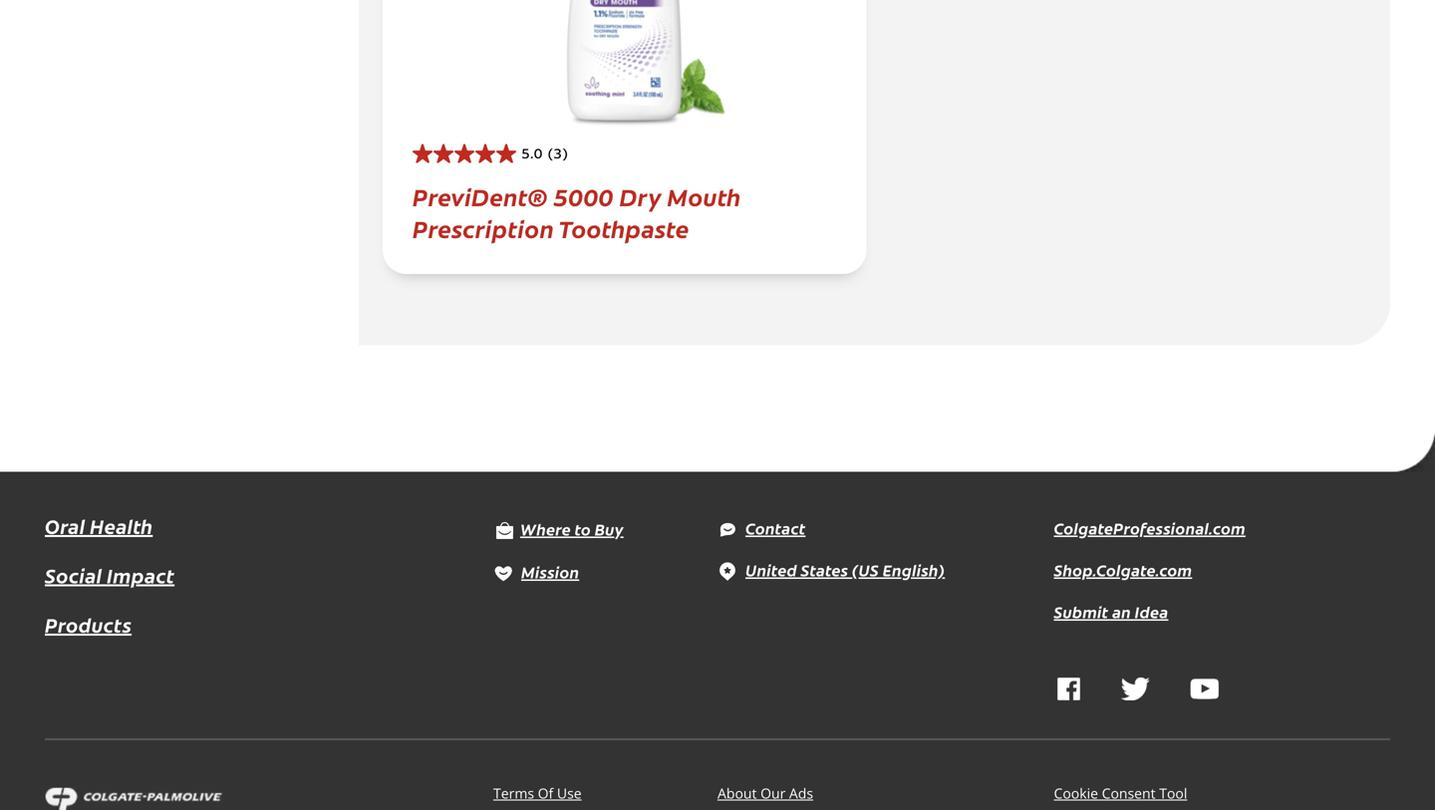 Task type: locate. For each thing, give the bounding box(es) containing it.
impact
[[107, 561, 175, 589]]

where
[[520, 518, 571, 540]]

(us
[[852, 559, 879, 581]]

social impact link
[[45, 559, 175, 591]]

rounded corner image
[[1391, 428, 1435, 472]]

terms
[[493, 784, 534, 803]]

shop.colgate.com link
[[1054, 559, 1192, 581]]

our
[[761, 784, 786, 803]]

where to buy link
[[493, 518, 624, 540]]

health
[[90, 512, 153, 540]]

to
[[575, 518, 591, 540]]

about our ads link
[[718, 784, 813, 803]]

mouth
[[667, 180, 741, 213]]

cookie
[[1054, 784, 1098, 803]]

terms of use link
[[493, 784, 582, 803]]

youtube image
[[1190, 677, 1219, 701]]

about
[[718, 784, 757, 803]]

an
[[1112, 601, 1131, 623]]

tool
[[1159, 784, 1188, 803]]

colgateprofessional.com
[[1054, 517, 1246, 539]]

cookie consent tool link
[[1054, 784, 1188, 803]]

consent
[[1102, 784, 1156, 803]]

social
[[45, 561, 102, 589]]

contact link
[[718, 517, 806, 539]]

terms of use
[[493, 784, 582, 803]]

cookie consent tool
[[1054, 784, 1188, 803]]

(3)
[[548, 148, 568, 162]]

oral health link
[[45, 512, 153, 540]]

prescription
[[413, 212, 554, 245]]

of
[[538, 784, 554, 803]]

colgateprofessional.com link
[[1054, 517, 1246, 539]]

idea
[[1135, 601, 1169, 623]]

united
[[746, 559, 797, 581]]

twitter image
[[1121, 677, 1150, 701]]

where to buy
[[520, 518, 624, 540]]

buy
[[595, 518, 624, 540]]

oral
[[45, 512, 85, 540]]



Task type: describe. For each thing, give the bounding box(es) containing it.
products
[[45, 611, 132, 639]]

5000
[[553, 180, 614, 213]]

ads
[[789, 784, 813, 803]]

united states (us english)
[[746, 559, 945, 581]]

submit an idea
[[1054, 601, 1169, 623]]

about our ads
[[718, 784, 813, 803]]

dry
[[620, 180, 662, 213]]

5.0
[[521, 148, 543, 162]]

prevident®
[[413, 180, 548, 213]]

mission link
[[493, 561, 579, 583]]

use
[[557, 784, 582, 803]]

5.0 (3)
[[521, 148, 568, 162]]

contact
[[746, 517, 806, 539]]

states
[[801, 559, 848, 581]]

prevident® 5000 dry mouth prescription toothpaste
[[413, 180, 741, 245]]

english)
[[883, 559, 945, 581]]

social impact
[[45, 561, 175, 589]]

submit an idea link
[[1054, 601, 1169, 623]]

facebook image
[[1057, 677, 1081, 701]]

submit
[[1054, 601, 1109, 623]]

toothpaste
[[559, 212, 689, 245]]

mission
[[521, 561, 579, 583]]

shop.colgate.com
[[1054, 559, 1192, 581]]

oral health
[[45, 512, 153, 540]]

products link
[[45, 609, 132, 641]]



Task type: vqa. For each thing, say whether or not it's contained in the screenshot.
My to the top
no



